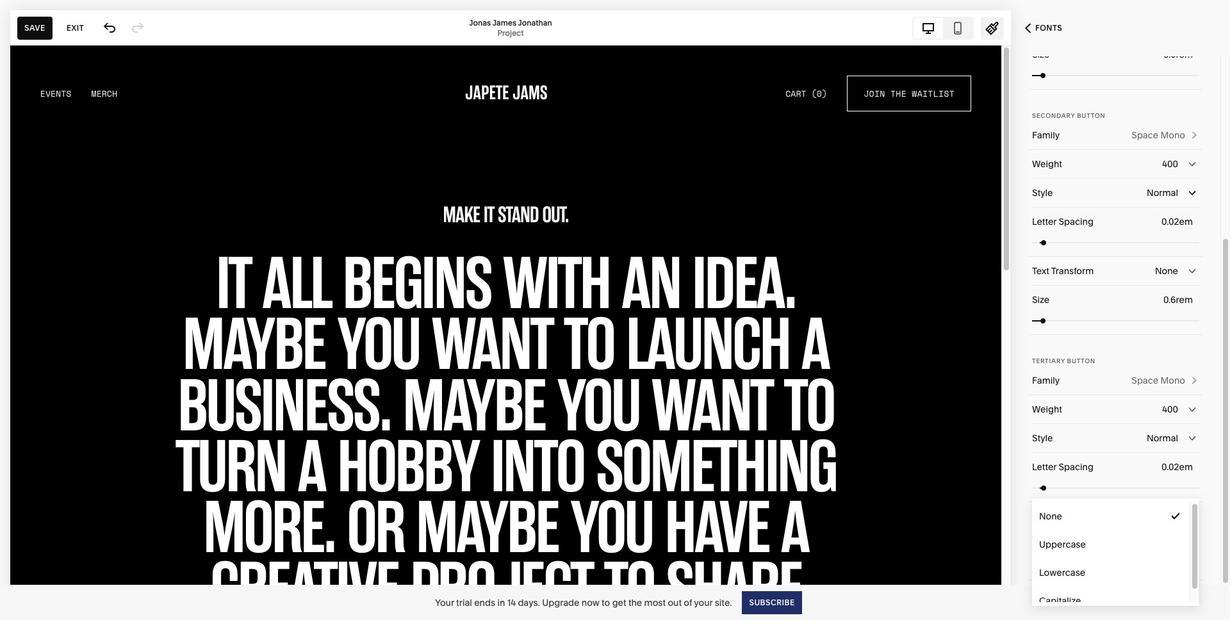 Task type: vqa. For each thing, say whether or not it's contained in the screenshot.
SEO TITLE (OPTIONAL)
no



Task type: describe. For each thing, give the bounding box(es) containing it.
transform
[[1051, 511, 1094, 522]]

get
[[612, 597, 626, 608]]

project
[[498, 28, 524, 37]]

letter spacing text field for tertiary button
[[1162, 460, 1196, 474]]

your
[[435, 597, 454, 608]]

family for tertiary
[[1032, 375, 1060, 386]]

text
[[1032, 511, 1050, 522]]

none inside list box
[[1039, 511, 1062, 522]]

1 size from the top
[[1032, 49, 1050, 60]]

save button
[[17, 16, 52, 39]]

space mono for secondary button
[[1132, 129, 1186, 141]]

your
[[694, 597, 713, 608]]

letter spacing for tertiary
[[1032, 461, 1094, 473]]

list box containing none
[[1032, 502, 1200, 615]]

mono for tertiary button
[[1161, 375, 1186, 386]]

letter spacing range field for secondary button
[[1032, 228, 1200, 257]]

letter for secondary button
[[1032, 216, 1057, 227]]

tertiary
[[1032, 358, 1065, 365]]

lowercase
[[1039, 567, 1086, 579]]

space for tertiary button
[[1132, 375, 1159, 386]]

in
[[498, 597, 505, 608]]

fonts button
[[1011, 14, 1077, 42]]

none field containing text transform
[[1032, 502, 1200, 531]]

days.
[[518, 597, 540, 608]]

most
[[644, 597, 666, 608]]

james
[[493, 18, 517, 27]]

spacing for tertiary
[[1059, 461, 1094, 473]]

size range field for secondary button
[[1032, 307, 1200, 335]]

of
[[684, 597, 692, 608]]

size range field for tertiary button
[[1032, 552, 1200, 580]]

spacing for secondary
[[1059, 216, 1094, 227]]

uppercase
[[1039, 539, 1086, 550]]

letter spacing for secondary
[[1032, 216, 1094, 227]]



Task type: locate. For each thing, give the bounding box(es) containing it.
0 vertical spatial letter
[[1032, 216, 1057, 227]]

capitalize
[[1039, 595, 1081, 607]]

size up tertiary
[[1032, 294, 1050, 306]]

size text field for secondary button
[[1164, 293, 1196, 307]]

text transform
[[1032, 511, 1094, 522]]

button for secondary button
[[1077, 112, 1106, 119]]

1 letter spacing from the top
[[1032, 216, 1094, 227]]

1 space from the top
[[1132, 129, 1159, 141]]

1 vertical spatial letter spacing text field
[[1162, 460, 1196, 474]]

2 letter spacing from the top
[[1032, 461, 1094, 473]]

1 letter spacing text field from the top
[[1162, 215, 1196, 229]]

mono for secondary button
[[1161, 129, 1186, 141]]

jonas james jonathan project
[[469, 18, 552, 37]]

1 vertical spatial mono
[[1161, 375, 1186, 386]]

1 vertical spatial letter spacing
[[1032, 461, 1094, 473]]

trial
[[456, 597, 472, 608]]

3 size from the top
[[1032, 540, 1050, 551]]

1 vertical spatial letter spacing range field
[[1032, 474, 1200, 502]]

list box
[[1032, 502, 1200, 615]]

1 mono from the top
[[1161, 129, 1186, 141]]

secondary button
[[1032, 112, 1106, 119]]

1 vertical spatial spacing
[[1059, 461, 1094, 473]]

2 letter spacing range field from the top
[[1032, 474, 1200, 502]]

1 vertical spatial family
[[1032, 375, 1060, 386]]

space for secondary button
[[1132, 129, 1159, 141]]

none
[[1039, 511, 1062, 522], [1155, 511, 1178, 522]]

2 size range field from the top
[[1032, 307, 1200, 335]]

0 vertical spatial size text field
[[1164, 293, 1196, 307]]

1 size text field from the top
[[1164, 293, 1196, 307]]

letter for tertiary button
[[1032, 461, 1057, 473]]

14
[[507, 597, 516, 608]]

Letter Spacing text field
[[1162, 215, 1196, 229], [1162, 460, 1196, 474]]

the
[[629, 597, 642, 608]]

3 size range field from the top
[[1032, 552, 1200, 580]]

1 size range field from the top
[[1032, 61, 1200, 89]]

2 letter spacing text field from the top
[[1162, 460, 1196, 474]]

0 vertical spatial size range field
[[1032, 61, 1200, 89]]

0 horizontal spatial none
[[1039, 511, 1062, 522]]

exit button
[[59, 16, 91, 39]]

button
[[1077, 112, 1106, 119], [1067, 358, 1096, 365]]

exit
[[66, 23, 84, 32]]

1 vertical spatial size text field
[[1164, 538, 1196, 552]]

spacing
[[1059, 216, 1094, 227], [1059, 461, 1094, 473]]

0 vertical spatial spacing
[[1059, 216, 1094, 227]]

size down text
[[1032, 540, 1050, 551]]

0 vertical spatial mono
[[1161, 129, 1186, 141]]

letter spacing text field for secondary button
[[1162, 215, 1196, 229]]

1 spacing from the top
[[1059, 216, 1094, 227]]

mono
[[1161, 129, 1186, 141], [1161, 375, 1186, 386]]

2 vertical spatial size
[[1032, 540, 1050, 551]]

size for secondary button
[[1032, 294, 1050, 306]]

ends
[[474, 597, 495, 608]]

0 vertical spatial space mono
[[1132, 129, 1186, 141]]

button right tertiary
[[1067, 358, 1096, 365]]

family down tertiary
[[1032, 375, 1060, 386]]

jonathan
[[518, 18, 552, 27]]

size for tertiary button
[[1032, 540, 1050, 551]]

1 space mono from the top
[[1132, 129, 1186, 141]]

2 vertical spatial size range field
[[1032, 552, 1200, 580]]

0 vertical spatial family
[[1032, 129, 1060, 141]]

1 family from the top
[[1032, 129, 1060, 141]]

0 vertical spatial space
[[1132, 129, 1159, 141]]

1 letter spacing range field from the top
[[1032, 228, 1200, 257]]

family for secondary
[[1032, 129, 1060, 141]]

tab list
[[914, 18, 973, 38]]

1 none from the left
[[1039, 511, 1062, 522]]

fonts
[[1036, 23, 1063, 33]]

1 vertical spatial space mono
[[1132, 375, 1186, 386]]

letter
[[1032, 216, 1057, 227], [1032, 461, 1057, 473]]

2 space from the top
[[1132, 375, 1159, 386]]

letter spacing range field for tertiary button
[[1032, 474, 1200, 502]]

1 vertical spatial space
[[1132, 375, 1159, 386]]

out
[[668, 597, 682, 608]]

0 vertical spatial letter spacing
[[1032, 216, 1094, 227]]

space mono for tertiary button
[[1132, 375, 1186, 386]]

site.
[[715, 597, 732, 608]]

Size text field
[[1164, 293, 1196, 307], [1164, 538, 1196, 552]]

family
[[1032, 129, 1060, 141], [1032, 375, 1060, 386]]

None field
[[1032, 502, 1200, 531]]

1 letter from the top
[[1032, 216, 1057, 227]]

button for tertiary button
[[1067, 358, 1096, 365]]

1 vertical spatial size
[[1032, 294, 1050, 306]]

1 vertical spatial button
[[1067, 358, 1096, 365]]

2 mono from the top
[[1161, 375, 1186, 386]]

to
[[602, 597, 610, 608]]

1 vertical spatial size range field
[[1032, 307, 1200, 335]]

0 vertical spatial letter spacing range field
[[1032, 228, 1200, 257]]

2 family from the top
[[1032, 375, 1060, 386]]

size down fonts button
[[1032, 49, 1050, 60]]

letter spacing
[[1032, 216, 1094, 227], [1032, 461, 1094, 473]]

0 vertical spatial size
[[1032, 49, 1050, 60]]

Letter Spacing range field
[[1032, 228, 1200, 257], [1032, 474, 1200, 502]]

2 letter from the top
[[1032, 461, 1057, 473]]

0 vertical spatial letter spacing text field
[[1162, 215, 1196, 229]]

space
[[1132, 129, 1159, 141], [1132, 375, 1159, 386]]

secondary
[[1032, 112, 1075, 119]]

size text field for tertiary button
[[1164, 538, 1196, 552]]

0 vertical spatial button
[[1077, 112, 1106, 119]]

2 none from the left
[[1155, 511, 1178, 522]]

save
[[24, 23, 45, 32]]

button right secondary in the top of the page
[[1077, 112, 1106, 119]]

none inside field
[[1155, 511, 1178, 522]]

now
[[582, 597, 600, 608]]

upgrade
[[542, 597, 580, 608]]

Size range field
[[1032, 61, 1200, 89], [1032, 307, 1200, 335], [1032, 552, 1200, 580]]

1 horizontal spatial none
[[1155, 511, 1178, 522]]

size
[[1032, 49, 1050, 60], [1032, 294, 1050, 306], [1032, 540, 1050, 551]]

2 space mono from the top
[[1132, 375, 1186, 386]]

2 size text field from the top
[[1164, 538, 1196, 552]]

your trial ends in 14 days. upgrade now to get the most out of your site.
[[435, 597, 732, 608]]

2 spacing from the top
[[1059, 461, 1094, 473]]

1 vertical spatial letter
[[1032, 461, 1057, 473]]

jonas
[[469, 18, 491, 27]]

space mono
[[1132, 129, 1186, 141], [1132, 375, 1186, 386]]

tertiary button
[[1032, 358, 1096, 365]]

2 size from the top
[[1032, 294, 1050, 306]]

family down secondary in the top of the page
[[1032, 129, 1060, 141]]



